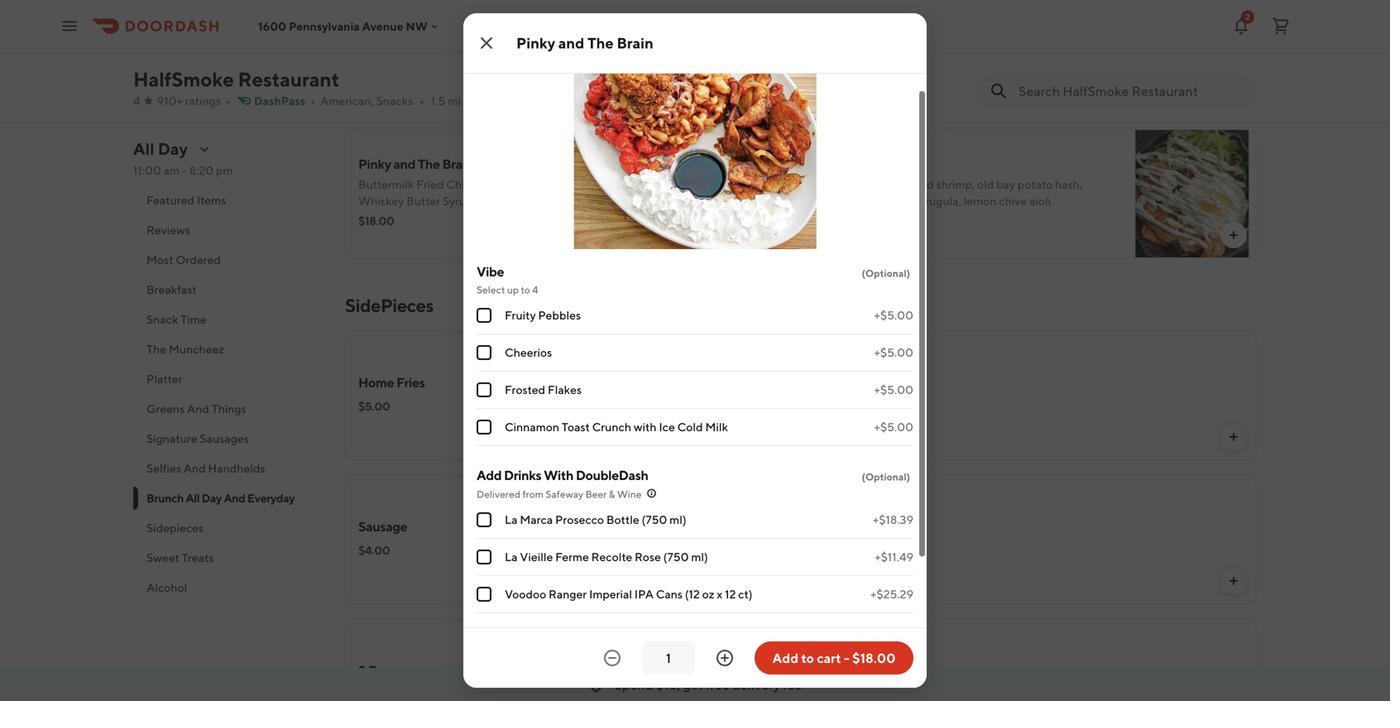Task type: vqa. For each thing, say whether or not it's contained in the screenshot.
cheeses
no



Task type: locate. For each thing, give the bounding box(es) containing it.
up right select
[[507, 284, 519, 295]]

+$11.49
[[875, 550, 914, 564]]

1 vertical spatial add item to cart image
[[1227, 430, 1241, 444]]

side
[[855, 194, 876, 208]]

greens and things
[[147, 402, 246, 415]]

0 horizontal spatial 2
[[358, 663, 366, 678]]

2 vertical spatial add item to cart image
[[765, 574, 778, 588]]

0 vertical spatial day
[[158, 139, 188, 159]]

1 vertical spatial and
[[184, 461, 206, 475]]

• left the 1.5
[[420, 94, 425, 108]]

pinky right close pinky and the brain image
[[516, 34, 555, 52]]

up inside 'vibe select up to 4'
[[507, 284, 519, 295]]

2 left eggs
[[358, 663, 366, 678]]

and for pinky and the brain buttermilk fried chicken, red velvet funnel cake, whiskey butter syrup $18.00
[[393, 156, 416, 172]]

vibe group
[[477, 262, 914, 446]]

to
[[521, 284, 530, 295], [801, 650, 814, 666]]

0 horizontal spatial and
[[393, 156, 416, 172]]

1 vertical spatial up
[[507, 284, 519, 295]]

the
[[588, 34, 614, 52], [418, 156, 440, 172], [821, 156, 843, 172], [147, 342, 166, 356]]

2 vertical spatial add item to cart image
[[1227, 574, 1241, 588]]

potato
[[1018, 178, 1053, 191]]

2 (optional) from the top
[[862, 471, 910, 483]]

$4.00
[[821, 399, 853, 413], [358, 543, 390, 557]]

+$5.00 for pebbles
[[874, 308, 914, 322]]

(optional) inside add drinks with doubledash group
[[862, 471, 910, 483]]

1 horizontal spatial ml)
[[691, 550, 708, 564]]

(750 right rose
[[664, 550, 689, 564]]

- right am
[[182, 163, 187, 177]]

most ordered
[[147, 253, 221, 267]]

crab
[[821, 178, 847, 191]]

cheerios
[[505, 346, 552, 359]]

the muncheez button
[[133, 334, 325, 364]]

shrimp,
[[922, 34, 961, 47], [937, 178, 975, 191]]

get
[[683, 677, 703, 692]]

2 left "0 items, open order cart" image
[[1246, 12, 1251, 22]]

pinky inside dialog
[[516, 34, 555, 52]]

you
[[845, 12, 868, 28]]

add drinks with doubledash group
[[477, 466, 914, 613]]

to inside button
[[801, 650, 814, 666]]

snacks
[[376, 94, 413, 108]]

Current quantity is 1 number field
[[652, 649, 685, 667]]

1 horizontal spatial 4
[[532, 284, 538, 295]]

0 vertical spatial (optional)
[[862, 267, 910, 279]]

free
[[706, 677, 730, 692]]

(750
[[642, 513, 667, 526], [664, 550, 689, 564]]

sausage
[[358, 519, 407, 534]]

(750 down 'delivered from safeway beer & wine' icon
[[642, 513, 667, 526]]

0 vertical spatial 2
[[1246, 12, 1251, 22]]

reviews
[[147, 223, 190, 237]]

1 add item to cart image from the top
[[765, 84, 778, 98]]

add for add drinks with doubledash
[[477, 467, 502, 483]]

0 vertical spatial pinky
[[516, 34, 555, 52]]

0 horizontal spatial pinky
[[358, 156, 391, 172]]

1 horizontal spatial -
[[844, 650, 850, 666]]

1 vertical spatial brain
[[442, 156, 473, 172]]

all day
[[133, 139, 188, 159]]

sausage,
[[821, 50, 866, 64]]

1 • from the left
[[226, 94, 231, 108]]

pinky and the brain image
[[665, 129, 795, 258]]

0 vertical spatial ml)
[[670, 513, 687, 526]]

the inside button
[[147, 342, 166, 356]]

1 vertical spatial ml)
[[691, 550, 708, 564]]

ice
[[659, 420, 675, 434]]

0 horizontal spatial add
[[477, 467, 502, 483]]

add item to cart image
[[1227, 228, 1241, 242], [1227, 430, 1241, 444], [1227, 574, 1241, 588]]

bay
[[997, 178, 1016, 191]]

and inside button
[[187, 402, 209, 415]]

funnel
[[556, 178, 592, 191]]

to left cart
[[801, 650, 814, 666]]

1 horizontal spatial up
[[878, 194, 892, 208]]

delivered from safeway beer & wine image
[[645, 487, 658, 500]]

pinky for pinky and the brain
[[516, 34, 555, 52]]

1 horizontal spatial 2
[[1246, 12, 1251, 22]]

add item to cart image for halfsmoke lovers hash
[[1227, 228, 1241, 242]]

la left vieille
[[505, 550, 518, 564]]

signature sausages
[[147, 432, 249, 445]]

red
[[495, 178, 517, 191]]

0 vertical spatial add
[[477, 467, 502, 483]]

3 • from the left
[[420, 94, 425, 108]]

dashpass
[[254, 94, 306, 108]]

1 vertical spatial pinky
[[358, 156, 391, 172]]

add item to cart image for home fries
[[1227, 574, 1241, 588]]

and for greens
[[187, 402, 209, 415]]

0 horizontal spatial •
[[226, 94, 231, 108]]

0 horizontal spatial -
[[182, 163, 187, 177]]

1 vertical spatial la
[[505, 550, 518, 564]]

increase quantity by 1 image
[[715, 648, 735, 668]]

oh, you fancy image
[[1128, 0, 1257, 114]]

up inside the wap crab cake, blackened shrimp, old bay potato hash, sunny side up egg, arugula, lemon chive aioli $18.00
[[878, 194, 892, 208]]

the wap crab cake, blackened shrimp, old bay potato hash, sunny side up egg, arugula, lemon chive aioli $18.00
[[821, 156, 1083, 228]]

0 vertical spatial add item to cart image
[[765, 84, 778, 98]]

sweet treats
[[147, 551, 214, 564]]

all up 11:00
[[133, 139, 154, 159]]

2
[[1246, 12, 1251, 22], [358, 663, 366, 678]]

$18.00
[[358, 53, 394, 67], [821, 70, 857, 84], [358, 214, 394, 228], [821, 214, 857, 228], [853, 650, 896, 666]]

shrimp, inside the wap crab cake, blackened shrimp, old bay potato hash, sunny side up egg, arugula, lemon chive aioli $18.00
[[937, 178, 975, 191]]

1 vertical spatial $4.00
[[358, 543, 390, 557]]

1 horizontal spatial day
[[202, 491, 222, 505]]

la left marca
[[505, 513, 518, 526]]

(optional) down egg,
[[862, 267, 910, 279]]

0 vertical spatial add item to cart image
[[1227, 228, 1241, 242]]

ct)
[[738, 587, 753, 601]]

4 left 910+
[[133, 94, 140, 108]]

spend
[[615, 677, 654, 692]]

shrimp, up grits.
[[922, 34, 961, 47]]

1 horizontal spatial pinky
[[516, 34, 555, 52]]

buttermilk
[[358, 178, 414, 191]]

sidepieces
[[345, 295, 434, 316]]

4 up "fruity pebbles"
[[532, 284, 538, 295]]

0 horizontal spatial 4
[[133, 94, 140, 108]]

up
[[878, 194, 892, 208], [507, 284, 519, 295]]

3 +$5.00 from the top
[[874, 383, 914, 396]]

chicken,
[[446, 178, 493, 191]]

0 vertical spatial and
[[187, 402, 209, 415]]

and down handhelds
[[224, 491, 245, 505]]

eggs
[[368, 663, 397, 678]]

the inside pinky and the brain buttermilk fried chicken, red velvet funnel cake, whiskey butter syrup $18.00
[[418, 156, 440, 172]]

1 vertical spatial add item to cart image
[[765, 228, 778, 242]]

add for add to cart - $18.00
[[773, 650, 799, 666]]

2 la from the top
[[505, 550, 518, 564]]

items
[[197, 193, 226, 207]]

and inside pinky and the brain buttermilk fried chicken, red velvet funnel cake, whiskey butter syrup $18.00
[[393, 156, 416, 172]]

fruity
[[505, 308, 536, 322]]

(optional) inside vibe group
[[862, 267, 910, 279]]

1 vertical spatial all
[[186, 491, 200, 505]]

brain inside dialog
[[617, 34, 654, 52]]

0 vertical spatial all
[[133, 139, 154, 159]]

fruity pebbles
[[505, 308, 581, 322]]

4 +$5.00 from the top
[[874, 420, 914, 434]]

0 vertical spatial la
[[505, 513, 518, 526]]

- inside button
[[844, 650, 850, 666]]

close pinky and the brain image
[[477, 33, 497, 53]]

ml) right bottle
[[670, 513, 687, 526]]

selfies
[[147, 461, 181, 475]]

and down signature sausages
[[184, 461, 206, 475]]

arugula,
[[919, 194, 962, 208]]

None checkbox
[[477, 382, 492, 397], [477, 420, 492, 435], [477, 512, 492, 527], [477, 550, 492, 564], [477, 382, 492, 397], [477, 420, 492, 435], [477, 512, 492, 527], [477, 550, 492, 564]]

1 horizontal spatial $4.00
[[821, 399, 853, 413]]

1 horizontal spatial add
[[773, 650, 799, 666]]

None checkbox
[[477, 308, 492, 323], [477, 345, 492, 360], [477, 587, 492, 602], [477, 308, 492, 323], [477, 345, 492, 360], [477, 587, 492, 602]]

pinky inside pinky and the brain buttermilk fried chicken, red velvet funnel cake, whiskey butter syrup $18.00
[[358, 156, 391, 172]]

pinky and the brain buttermilk fried chicken, red velvet funnel cake, whiskey butter syrup $18.00
[[358, 156, 625, 228]]

0 horizontal spatial to
[[521, 284, 530, 295]]

0 vertical spatial and
[[558, 34, 585, 52]]

2 +$5.00 from the top
[[874, 346, 914, 359]]

ml)
[[670, 513, 687, 526], [691, 550, 708, 564]]

1 vertical spatial to
[[801, 650, 814, 666]]

1 vertical spatial add
[[773, 650, 799, 666]]

0 vertical spatial up
[[878, 194, 892, 208]]

fries
[[397, 375, 425, 390]]

+$18.39
[[873, 513, 914, 526]]

egg,
[[894, 194, 917, 208]]

reviews button
[[133, 215, 325, 245]]

up right side
[[878, 194, 892, 208]]

1 +$5.00 from the top
[[874, 308, 914, 322]]

1 vertical spatial and
[[393, 156, 416, 172]]

2 add item to cart image from the top
[[765, 228, 778, 242]]

1 horizontal spatial •
[[311, 94, 315, 108]]

sunny
[[821, 194, 852, 208]]

- right cart
[[844, 650, 850, 666]]

and inside dialog
[[558, 34, 585, 52]]

1 vertical spatial 2
[[358, 663, 366, 678]]

pinky
[[516, 34, 555, 52], [358, 156, 391, 172]]

1 add item to cart image from the top
[[1227, 228, 1241, 242]]

restaurant
[[238, 67, 339, 91]]

voodoo
[[505, 587, 546, 601]]

treats
[[182, 551, 214, 564]]

0 vertical spatial to
[[521, 284, 530, 295]]

chive
[[999, 194, 1027, 208]]

0 horizontal spatial up
[[507, 284, 519, 295]]

• down halfsmoke restaurant
[[226, 94, 231, 108]]

velvet
[[519, 178, 553, 191]]

pinky up buttermilk
[[358, 156, 391, 172]]

milk
[[705, 420, 728, 434]]

home
[[358, 375, 394, 390]]

0 horizontal spatial day
[[158, 139, 188, 159]]

1 horizontal spatial to
[[801, 650, 814, 666]]

add inside group
[[477, 467, 502, 483]]

breakfast button
[[133, 275, 325, 305]]

1 la from the top
[[505, 513, 518, 526]]

3 add item to cart image from the top
[[1227, 574, 1241, 588]]

0 vertical spatial (750
[[642, 513, 667, 526]]

day down 'selfies and handhelds'
[[202, 491, 222, 505]]

cake,
[[595, 178, 625, 191]]

lemon
[[964, 194, 997, 208]]

muncheez
[[169, 342, 224, 356]]

brain inside pinky and the brain buttermilk fried chicken, red velvet funnel cake, whiskey butter syrup $18.00
[[442, 156, 473, 172]]

1 horizontal spatial brain
[[617, 34, 654, 52]]

bacon
[[863, 663, 900, 678]]

ipa
[[635, 587, 654, 601]]

delivered
[[477, 488, 521, 500]]

0 horizontal spatial all
[[133, 139, 154, 159]]

most ordered button
[[133, 245, 325, 275]]

1 vertical spatial -
[[844, 650, 850, 666]]

halfsmoke lovers hash
[[358, 29, 494, 44]]

add inside button
[[773, 650, 799, 666]]

• down restaurant
[[311, 94, 315, 108]]

day up am
[[158, 139, 188, 159]]

and
[[187, 402, 209, 415], [184, 461, 206, 475], [224, 491, 245, 505]]

ciabatta
[[821, 532, 867, 545]]

1 vertical spatial 4
[[532, 284, 538, 295]]

beer
[[586, 488, 607, 500]]

0 horizontal spatial brain
[[442, 156, 473, 172]]

add item to cart image
[[765, 84, 778, 98], [765, 228, 778, 242], [765, 574, 778, 588]]

marca
[[520, 513, 553, 526]]

low
[[868, 50, 887, 64]]

and inside button
[[184, 461, 206, 475]]

(optional) up +$18.39
[[862, 471, 910, 483]]

0 vertical spatial shrimp,
[[922, 34, 961, 47]]

2 horizontal spatial •
[[420, 94, 425, 108]]

0 vertical spatial brain
[[617, 34, 654, 52]]

shrimp, up arugula,
[[937, 178, 975, 191]]

all right brunch
[[186, 491, 200, 505]]

1 horizontal spatial and
[[558, 34, 585, 52]]

ml) up (12 at the bottom of the page
[[691, 550, 708, 564]]

voodoo ranger imperial ipa cans (12 oz x 12 ct)
[[505, 587, 753, 601]]

(optional) for add drinks with doubledash
[[862, 471, 910, 483]]

open menu image
[[60, 16, 79, 36]]

vibe select up to 4
[[477, 264, 538, 295]]

4 inside 'vibe select up to 4'
[[532, 284, 538, 295]]

add up fee
[[773, 650, 799, 666]]

11:00
[[133, 163, 161, 177]]

pinky and the brain dialog
[[464, 9, 927, 701]]

2 eggs
[[358, 663, 397, 678]]

1 horizontal spatial all
[[186, 491, 200, 505]]

1600 pennsylvania avenue nw
[[258, 19, 428, 33]]

1 vertical spatial shrimp,
[[937, 178, 975, 191]]

and up signature sausages
[[187, 402, 209, 415]]

to up "fruity"
[[521, 284, 530, 295]]

$18.00 inside pinky and the brain buttermilk fried chicken, red velvet funnel cake, whiskey butter syrup $18.00
[[358, 214, 394, 228]]

1 (optional) from the top
[[862, 267, 910, 279]]

add up delivered
[[477, 467, 502, 483]]

safeway
[[546, 488, 584, 500]]

the muncheez
[[147, 342, 224, 356]]

vibe
[[477, 264, 504, 279]]

1 vertical spatial (optional)
[[862, 471, 910, 483]]



Task type: describe. For each thing, give the bounding box(es) containing it.
crunch
[[592, 420, 632, 434]]

greens and things button
[[133, 394, 325, 424]]

la vieille ferme recolte rose (750 ml)
[[505, 550, 708, 564]]

oh,
[[821, 12, 843, 28]]

fee
[[783, 677, 802, 692]]

fried
[[417, 178, 444, 191]]

pm
[[216, 163, 233, 177]]

most
[[147, 253, 173, 267]]

0 vertical spatial -
[[182, 163, 187, 177]]

halfsmoke restaurant
[[133, 67, 339, 91]]

snack time button
[[133, 305, 325, 334]]

and for pinky and the brain
[[558, 34, 585, 52]]

halfsmoke
[[133, 67, 234, 91]]

halfsmoke
[[358, 29, 421, 44]]

mi
[[448, 94, 461, 108]]

featured
[[147, 193, 195, 207]]

la for la vieille ferme recolte rose (750 ml)
[[505, 550, 518, 564]]

with
[[544, 467, 574, 483]]

(12
[[685, 587, 700, 601]]

sweet treats button
[[133, 543, 325, 573]]

+$5.00 for toast
[[874, 420, 914, 434]]

selfies and handhelds
[[147, 461, 265, 475]]

signature sausages button
[[133, 424, 325, 454]]

pebbles
[[538, 308, 581, 322]]

cinnamon toast crunch with ice cold milk
[[505, 420, 728, 434]]

spend $15, get free delivery fee
[[615, 677, 802, 692]]

$18.00 inside the oh, you fancy wood grilled cajun shrimp, spicy chicken andouille sausage, low country grits. $18.00
[[821, 70, 857, 84]]

home fries
[[358, 375, 425, 390]]

delivery
[[733, 677, 780, 692]]

american, snacks • 1.5 mi
[[320, 94, 461, 108]]

decrease quantity by 1 image
[[603, 648, 622, 668]]

the inside dialog
[[588, 34, 614, 52]]

ratings
[[185, 94, 221, 108]]

+$5.00 for flakes
[[874, 383, 914, 396]]

with
[[634, 420, 657, 434]]

add item to cart image for pinky and the brain
[[765, 228, 778, 242]]

wap
[[846, 156, 873, 172]]

la for la marca prosecco bottle (750 ml)
[[505, 513, 518, 526]]

frosted
[[505, 383, 546, 396]]

2 for 2 eggs
[[358, 663, 366, 678]]

brunch all day and everyday
[[147, 491, 295, 505]]

1 vertical spatial (750
[[664, 550, 689, 564]]

aioli
[[1030, 194, 1051, 208]]

11:00 am - 8:20 pm
[[133, 163, 233, 177]]

signature
[[147, 432, 197, 445]]

home fries image
[[665, 331, 795, 460]]

alcohol button
[[133, 573, 325, 603]]

turkey bacon
[[821, 663, 900, 678]]

halfsmoke lovers hash image
[[665, 0, 795, 114]]

select
[[477, 284, 505, 295]]

ranger
[[549, 587, 587, 601]]

910+ ratings •
[[157, 94, 231, 108]]

shrimp, inside the oh, you fancy wood grilled cajun shrimp, spicy chicken andouille sausage, low country grits. $18.00
[[922, 34, 961, 47]]

flakes
[[548, 383, 582, 396]]

syrup
[[443, 194, 473, 208]]

• for american, snacks • 1.5 mi
[[420, 94, 425, 108]]

selfies and handhelds button
[[133, 454, 325, 483]]

blackened
[[879, 178, 934, 191]]

Item Search search field
[[1019, 82, 1244, 100]]

the inside the wap crab cake, blackened shrimp, old bay potato hash, sunny side up egg, arugula, lemon chive aioli $18.00
[[821, 156, 843, 172]]

sweet
[[147, 551, 180, 564]]

to inside 'vibe select up to 4'
[[521, 284, 530, 295]]

• for 910+ ratings •
[[226, 94, 231, 108]]

$18.00 inside the wap crab cake, blackened shrimp, old bay potato hash, sunny side up egg, arugula, lemon chive aioli $18.00
[[821, 214, 857, 228]]

avenue
[[362, 19, 404, 33]]

add drinks with doubledash
[[477, 467, 649, 483]]

la marca prosecco bottle (750 ml)
[[505, 513, 687, 526]]

notification bell image
[[1232, 16, 1251, 36]]

vieille
[[520, 550, 553, 564]]

the wap image
[[1128, 129, 1257, 258]]

greens
[[147, 402, 185, 415]]

from
[[523, 488, 544, 500]]

3 add item to cart image from the top
[[765, 574, 778, 588]]

nw
[[406, 19, 428, 33]]

delivered from safeway beer & wine
[[477, 488, 642, 500]]

pinky for pinky and the brain buttermilk fried chicken, red velvet funnel cake, whiskey butter syrup $18.00
[[358, 156, 391, 172]]

frosted flakes
[[505, 383, 582, 396]]

ferme
[[555, 550, 589, 564]]

grilled
[[856, 34, 889, 47]]

wood
[[821, 34, 854, 47]]

1600 pennsylvania avenue nw button
[[258, 19, 441, 33]]

and for selfies
[[184, 461, 206, 475]]

+$25.29
[[871, 587, 914, 601]]

2 • from the left
[[311, 94, 315, 108]]

$18.00 inside button
[[853, 650, 896, 666]]

0 items, open order cart image
[[1271, 16, 1291, 36]]

brain for pinky and the brain buttermilk fried chicken, red velvet funnel cake, whiskey butter syrup $18.00
[[442, 156, 473, 172]]

(optional) for vibe
[[862, 267, 910, 279]]

0 horizontal spatial $4.00
[[358, 543, 390, 557]]

doubledash
[[576, 467, 649, 483]]

hash,
[[1055, 178, 1083, 191]]

platter
[[147, 372, 183, 386]]

0 vertical spatial $4.00
[[821, 399, 853, 413]]

1 vertical spatial day
[[202, 491, 222, 505]]

brain for pinky and the brain
[[617, 34, 654, 52]]

2 for 2
[[1246, 12, 1251, 22]]

0 horizontal spatial ml)
[[670, 513, 687, 526]]

snack
[[147, 312, 178, 326]]

cake,
[[849, 178, 877, 191]]

0 vertical spatial 4
[[133, 94, 140, 108]]

rose
[[635, 550, 661, 564]]

add to cart - $18.00 button
[[755, 641, 914, 675]]

sausages
[[200, 432, 249, 445]]

cajun
[[892, 34, 920, 47]]

x
[[717, 587, 723, 601]]

drinks
[[504, 467, 542, 483]]

everyday
[[247, 491, 295, 505]]

add item to cart image for halfsmoke lovers hash
[[765, 84, 778, 98]]

2 add item to cart image from the top
[[1227, 430, 1241, 444]]

8:20
[[189, 163, 214, 177]]

featured items
[[147, 193, 226, 207]]

2 vertical spatial and
[[224, 491, 245, 505]]



